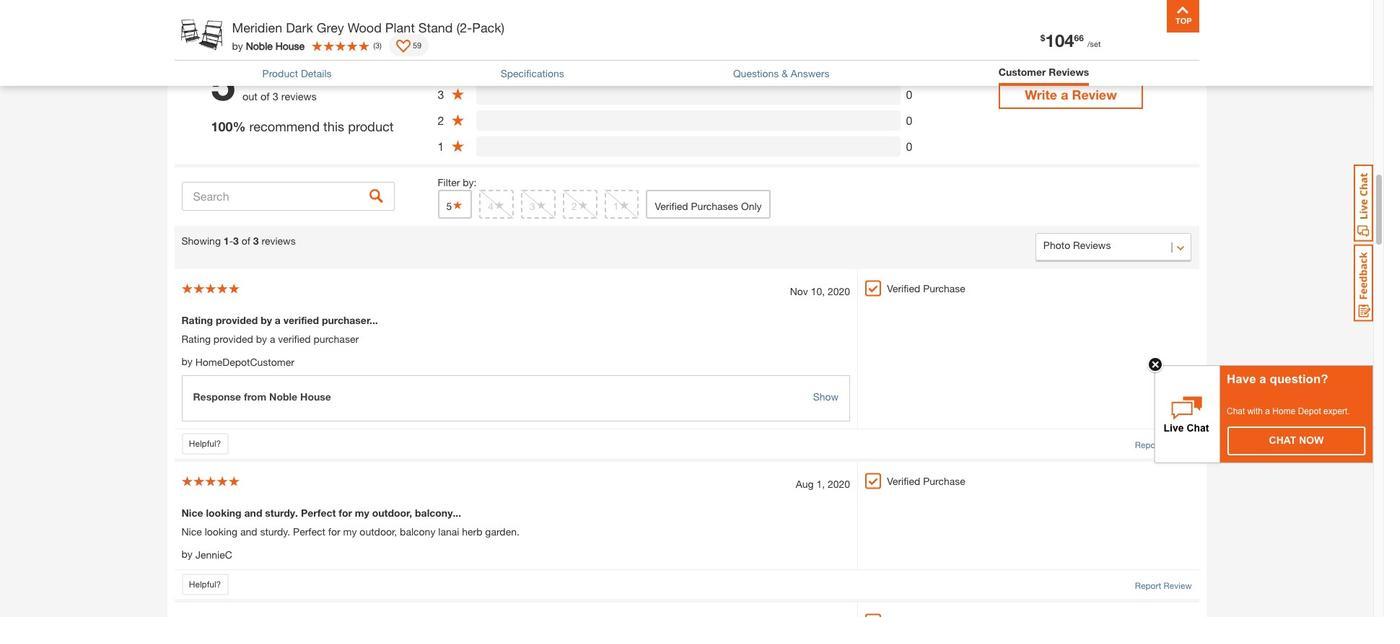 Task type: vqa. For each thing, say whether or not it's contained in the screenshot.
'Rating'
yes



Task type: locate. For each thing, give the bounding box(es) containing it.
5
[[211, 58, 235, 110], [447, 200, 452, 212]]

chat
[[1227, 407, 1246, 417]]

helpful? down by jenniec
[[189, 579, 221, 590]]

&
[[782, 67, 788, 79]]

0 vertical spatial reviews
[[281, 90, 317, 102]]

display image
[[396, 40, 411, 54]]

star symbol image
[[452, 200, 464, 210], [494, 200, 506, 210], [536, 200, 547, 210], [577, 200, 589, 210], [619, 200, 631, 210]]

house down dark
[[276, 39, 305, 52]]

star symbol image inside 5 'button'
[[452, 200, 464, 210]]

2 vertical spatial 1
[[224, 234, 229, 247]]

star symbol image left 1 button
[[577, 200, 589, 210]]

2020
[[828, 285, 851, 297], [828, 478, 851, 490]]

0 vertical spatial 5
[[211, 58, 235, 110]]

product
[[348, 118, 394, 134]]

2020 for nov 10, 2020
[[828, 285, 851, 297]]

1 vertical spatial report review
[[1136, 581, 1192, 592]]

star symbol image for 4
[[494, 200, 506, 210]]

perfect
[[301, 507, 336, 519], [293, 525, 326, 538]]

verified up purchaser
[[284, 314, 319, 326]]

a right with
[[1266, 407, 1271, 417]]

1 vertical spatial rating
[[182, 333, 211, 345]]

customer reviews button
[[999, 64, 1090, 82], [999, 64, 1090, 79]]

helpful? for homedepotcustomer
[[189, 438, 221, 449]]

0
[[907, 87, 913, 101], [907, 113, 913, 127], [907, 139, 913, 153]]

star symbol image right 2 button
[[619, 200, 631, 210]]

0 vertical spatial 2
[[438, 113, 444, 127]]

2 2020 from the top
[[828, 478, 851, 490]]

product image image
[[178, 7, 225, 54]]

1 report from the top
[[1136, 439, 1162, 450]]

my
[[355, 507, 370, 519], [343, 525, 357, 538]]

1 right showing
[[224, 234, 229, 247]]

1 vertical spatial 0
[[907, 113, 913, 127]]

sturdy.
[[265, 507, 298, 519], [260, 525, 290, 538]]

rating
[[182, 314, 213, 326], [182, 333, 211, 345]]

1 right 2 button
[[614, 200, 619, 212]]

question?
[[1270, 373, 1329, 386]]

provided
[[216, 314, 258, 326], [214, 333, 253, 345]]

depot
[[1299, 407, 1322, 417]]

by inside by homedepotcustomer
[[182, 355, 193, 367]]

reviews
[[281, 90, 317, 102], [262, 234, 296, 247]]

3 down meridien dark grey wood plant stand (2-pack) at left top
[[375, 40, 380, 50]]

star symbol image for 3
[[536, 200, 547, 210]]

3 button
[[521, 190, 556, 218]]

1 vertical spatial report review button
[[1136, 580, 1192, 593]]

5 left out at the top
[[211, 58, 235, 110]]

by for by noble house
[[232, 39, 243, 52]]

59
[[413, 40, 422, 50]]

reviews down search text box
[[262, 234, 296, 247]]

4
[[488, 200, 494, 212]]

noble down meridien
[[246, 39, 273, 52]]

this
[[324, 118, 344, 134]]

show
[[813, 390, 839, 403]]

report for nov 10, 2020
[[1136, 439, 1162, 450]]

1 vertical spatial noble
[[269, 390, 298, 403]]

helpful? down response
[[189, 438, 221, 449]]

helpful? button down response
[[182, 433, 229, 455]]

report review button for aug 1, 2020
[[1136, 580, 1192, 593]]

aug
[[796, 478, 814, 490]]

0 vertical spatial helpful? button
[[182, 433, 229, 455]]

(
[[373, 40, 375, 50]]

5 button
[[438, 190, 472, 218]]

0 vertical spatial sturdy.
[[265, 507, 298, 519]]

recommend
[[250, 118, 320, 134]]

customer
[[999, 66, 1047, 78]]

1 nice from the top
[[182, 507, 203, 519]]

1 horizontal spatial 2
[[572, 200, 577, 212]]

house
[[276, 39, 305, 52], [300, 390, 331, 403]]

specifications button
[[501, 66, 565, 81], [501, 66, 565, 81]]

nice
[[182, 507, 203, 519], [182, 525, 202, 538]]

0 vertical spatial report review button
[[1136, 439, 1192, 452]]

1 vertical spatial helpful?
[[189, 579, 221, 590]]

product details
[[263, 67, 332, 79]]

product details button
[[263, 66, 332, 81], [263, 66, 332, 81]]

feedback link image
[[1355, 244, 1374, 322]]

2 report review from the top
[[1136, 581, 1192, 592]]

5 star symbol image from the left
[[619, 200, 631, 210]]

star icon image for 1
[[451, 139, 465, 153]]

only
[[742, 200, 762, 212]]

0 vertical spatial 2020
[[828, 285, 851, 297]]

star symbol image inside 3 button
[[536, 200, 547, 210]]

$ 104 66 /set
[[1041, 30, 1101, 51]]

jenniec button
[[195, 548, 232, 563]]

1 vertical spatial provided
[[214, 333, 253, 345]]

2 up filter
[[438, 113, 444, 127]]

1 vertical spatial verified purchase
[[888, 475, 966, 487]]

0 vertical spatial review
[[1073, 86, 1118, 102]]

by
[[232, 39, 243, 52], [261, 314, 272, 326], [256, 333, 267, 345], [182, 355, 193, 367], [182, 548, 193, 560]]

1 verified purchase from the top
[[888, 282, 966, 294]]

for
[[339, 507, 352, 519], [328, 525, 341, 538]]

star symbol image for 1
[[619, 200, 631, 210]]

1 vertical spatial perfect
[[293, 525, 326, 538]]

4 star symbol image from the left
[[577, 200, 589, 210]]

3 star symbol image from the left
[[536, 200, 547, 210]]

2020 right the '10,'
[[828, 285, 851, 297]]

0 vertical spatial looking
[[206, 507, 242, 519]]

3 0 from the top
[[907, 139, 913, 153]]

noble right from
[[269, 390, 298, 403]]

of right out at the top
[[261, 90, 270, 102]]

a up homedepotcustomer button
[[275, 314, 281, 326]]

1 vertical spatial for
[[328, 525, 341, 538]]

2020 right 1,
[[828, 478, 851, 490]]

2 nice from the top
[[182, 525, 202, 538]]

1 vertical spatial sturdy.
[[260, 525, 290, 538]]

by left jenniec button
[[182, 548, 193, 560]]

outdoor,
[[372, 507, 412, 519], [360, 525, 397, 538]]

verified
[[655, 200, 689, 212], [888, 282, 921, 294], [888, 475, 921, 487]]

1 vertical spatial of
[[242, 234, 251, 247]]

meridien
[[232, 19, 282, 35]]

report review button for nov 10, 2020
[[1136, 439, 1192, 452]]

purchase
[[924, 282, 966, 294], [924, 475, 966, 487]]

0 vertical spatial nice
[[182, 507, 203, 519]]

report
[[1136, 439, 1162, 450], [1136, 581, 1162, 592]]

helpful? for jenniec
[[189, 579, 221, 590]]

1 vertical spatial 2020
[[828, 478, 851, 490]]

0 vertical spatial 1
[[438, 139, 444, 153]]

1 helpful? button from the top
[[182, 433, 229, 455]]

plant
[[385, 19, 415, 35]]

1 vertical spatial verified
[[888, 282, 921, 294]]

helpful? button down by jenniec
[[182, 574, 229, 596]]

star symbol image for 5
[[452, 200, 464, 210]]

wood
[[348, 19, 382, 35]]

looking
[[206, 507, 242, 519], [205, 525, 238, 538]]

4 star icon image from the top
[[451, 139, 465, 153]]

3
[[375, 40, 380, 50], [438, 87, 444, 101], [273, 90, 279, 102], [530, 200, 536, 212], [233, 234, 239, 247], [253, 234, 259, 247]]

2 helpful? button from the top
[[182, 574, 229, 596]]

1 vertical spatial my
[[343, 525, 357, 538]]

from
[[244, 390, 267, 403]]

star symbol image inside 4 button
[[494, 200, 506, 210]]

0 vertical spatial rating
[[182, 314, 213, 326]]

helpful? button
[[182, 433, 229, 455], [182, 574, 229, 596]]

out
[[243, 90, 258, 102]]

1 star symbol image from the left
[[452, 200, 464, 210]]

2 horizontal spatial 1
[[614, 200, 619, 212]]

1 vertical spatial report
[[1136, 581, 1162, 592]]

104
[[1046, 30, 1075, 51]]

2 purchase from the top
[[924, 475, 966, 487]]

by for by homedepotcustomer
[[182, 355, 193, 367]]

jenniec
[[195, 549, 232, 561]]

1 vertical spatial 1
[[614, 200, 619, 212]]

1 horizontal spatial 5
[[447, 200, 452, 212]]

0 vertical spatial purchase
[[924, 282, 966, 294]]

star icon image
[[451, 35, 465, 49], [451, 87, 465, 101], [451, 113, 465, 127], [451, 139, 465, 153]]

reviews down the "product details"
[[281, 90, 317, 102]]

by jenniec
[[182, 548, 232, 561]]

1 report review button from the top
[[1136, 439, 1192, 452]]

product
[[263, 67, 298, 79]]

star symbol image left 3 button
[[494, 200, 506, 210]]

1 helpful? from the top
[[189, 438, 221, 449]]

by down meridien
[[232, 39, 243, 52]]

by noble house
[[232, 39, 305, 52]]

0 vertical spatial helpful?
[[189, 438, 221, 449]]

1 vertical spatial purchase
[[924, 475, 966, 487]]

0 horizontal spatial of
[[242, 234, 251, 247]]

1,
[[817, 478, 825, 490]]

by left homedepotcustomer on the left of the page
[[182, 355, 193, 367]]

2 report from the top
[[1136, 581, 1162, 592]]

0 vertical spatial verified
[[655, 200, 689, 212]]

a
[[1062, 86, 1069, 102], [275, 314, 281, 326], [270, 333, 275, 345], [1260, 373, 1267, 386], [1266, 407, 1271, 417]]

2 vertical spatial 0
[[907, 139, 913, 153]]

2 vertical spatial review
[[1164, 581, 1192, 592]]

with
[[1248, 407, 1264, 417]]

2
[[438, 113, 444, 127], [572, 200, 577, 212]]

0 vertical spatial noble
[[246, 39, 273, 52]]

verified left purchaser
[[278, 333, 311, 345]]

0 vertical spatial of
[[261, 90, 270, 102]]

outdoor, up 'balcony'
[[372, 507, 412, 519]]

a down 'reviews'
[[1062, 86, 1069, 102]]

of
[[261, 90, 270, 102], [242, 234, 251, 247]]

1 report review from the top
[[1136, 439, 1192, 450]]

1 vertical spatial nice
[[182, 525, 202, 538]]

2 star icon image from the top
[[451, 87, 465, 101]]

showing 1 - 3 of 3 reviews
[[182, 234, 296, 247]]

66
[[1075, 32, 1084, 43]]

0 vertical spatial report
[[1136, 439, 1162, 450]]

review for aug 1, 2020
[[1164, 581, 1192, 592]]

0 horizontal spatial 2
[[438, 113, 444, 127]]

2 right 3 button
[[572, 200, 577, 212]]

of right -
[[242, 234, 251, 247]]

1 vertical spatial and
[[240, 525, 257, 538]]

out of 3 reviews
[[243, 90, 317, 102]]

0 vertical spatial and
[[244, 507, 262, 519]]

2 star symbol image from the left
[[494, 200, 506, 210]]

live chat image
[[1355, 165, 1374, 242]]

0 vertical spatial verified
[[284, 314, 319, 326]]

star symbol image inside 2 button
[[577, 200, 589, 210]]

3 star icon image from the top
[[451, 113, 465, 127]]

0 vertical spatial verified purchase
[[888, 282, 966, 294]]

a up homedepotcustomer on the left of the page
[[270, 333, 275, 345]]

noble
[[246, 39, 273, 52], [269, 390, 298, 403]]

3 right 4 button
[[530, 200, 536, 212]]

1 vertical spatial review
[[1164, 439, 1192, 450]]

star symbol image left 2 button
[[536, 200, 547, 210]]

house right from
[[300, 390, 331, 403]]

1 vertical spatial 5
[[447, 200, 452, 212]]

report for aug 1, 2020
[[1136, 581, 1162, 592]]

1 vertical spatial 2
[[572, 200, 577, 212]]

1 2020 from the top
[[828, 285, 851, 297]]

verified purchase
[[888, 282, 966, 294], [888, 475, 966, 487]]

herb
[[462, 525, 483, 538]]

chat
[[1270, 435, 1297, 446]]

2 helpful? from the top
[[189, 579, 221, 590]]

1 vertical spatial helpful? button
[[182, 574, 229, 596]]

questions & answers
[[734, 67, 830, 79]]

star symbol image down filter by:
[[452, 200, 464, 210]]

report review for aug 1, 2020
[[1136, 581, 1192, 592]]

5 down filter
[[447, 200, 452, 212]]

0 vertical spatial report review
[[1136, 439, 1192, 450]]

0 vertical spatial perfect
[[301, 507, 336, 519]]

response from noble house
[[193, 390, 331, 403]]

1 horizontal spatial of
[[261, 90, 270, 102]]

1 0 from the top
[[907, 87, 913, 101]]

2 report review button from the top
[[1136, 580, 1192, 593]]

0 vertical spatial outdoor,
[[372, 507, 412, 519]]

0 vertical spatial 0
[[907, 87, 913, 101]]

star symbol image inside 1 button
[[619, 200, 631, 210]]

review inside button
[[1073, 86, 1118, 102]]

by inside by jenniec
[[182, 548, 193, 560]]

1 vertical spatial outdoor,
[[360, 525, 397, 538]]

report review for nov 10, 2020
[[1136, 439, 1192, 450]]

1 up filter
[[438, 139, 444, 153]]

outdoor, left 'balcony'
[[360, 525, 397, 538]]

verified inside 'verified purchases only' button
[[655, 200, 689, 212]]

1 vertical spatial verified
[[278, 333, 311, 345]]

2 0 from the top
[[907, 113, 913, 127]]

meridien dark grey wood plant stand (2-pack)
[[232, 19, 505, 35]]

1 purchase from the top
[[924, 282, 966, 294]]



Task type: describe. For each thing, give the bounding box(es) containing it.
1 rating from the top
[[182, 314, 213, 326]]

3 right -
[[253, 234, 259, 247]]

pack)
[[472, 19, 505, 35]]

%
[[233, 118, 246, 134]]

rating provided by a verified purchaser... rating provided by a verified purchaser
[[182, 314, 378, 345]]

lanai
[[438, 525, 459, 538]]

chat now
[[1270, 435, 1325, 446]]

home
[[1273, 407, 1296, 417]]

1 inside button
[[614, 200, 619, 212]]

have a question?
[[1227, 373, 1329, 386]]

star symbol image for 2
[[577, 200, 589, 210]]

0 vertical spatial house
[[276, 39, 305, 52]]

1 vertical spatial reviews
[[262, 234, 296, 247]]

helpful? button for homedepotcustomer
[[182, 433, 229, 455]]

2 inside button
[[572, 200, 577, 212]]

balcony
[[400, 525, 436, 538]]

filter
[[438, 176, 460, 188]]

purchases
[[691, 200, 739, 212]]

review for nov 10, 2020
[[1164, 439, 1192, 450]]

0 vertical spatial for
[[339, 507, 352, 519]]

have
[[1227, 373, 1257, 386]]

1 vertical spatial looking
[[205, 525, 238, 538]]

( 3 )
[[373, 40, 382, 50]]

customer reviews
[[999, 66, 1090, 78]]

2 vertical spatial verified
[[888, 475, 921, 487]]

write a review button
[[999, 80, 1144, 109]]

Search text field
[[182, 182, 395, 211]]

0 horizontal spatial 5
[[211, 58, 235, 110]]

purchaser...
[[322, 314, 378, 326]]

3 inside button
[[530, 200, 536, 212]]

details
[[301, 67, 332, 79]]

expert.
[[1324, 407, 1351, 417]]

by homedepotcustomer
[[182, 355, 295, 369]]

2 verified purchase from the top
[[888, 475, 966, 487]]

balcony...
[[415, 507, 461, 519]]

nov
[[790, 285, 809, 297]]

specifications
[[501, 67, 565, 79]]

by up homedepotcustomer on the left of the page
[[256, 333, 267, 345]]

homedepotcustomer button
[[195, 355, 295, 370]]

by for by jenniec
[[182, 548, 193, 560]]

response
[[193, 390, 241, 403]]

4 button
[[480, 190, 514, 218]]

1 button
[[605, 190, 639, 218]]

questions
[[734, 67, 779, 79]]

0 horizontal spatial 1
[[224, 234, 229, 247]]

filter by:
[[438, 176, 477, 188]]

1 vertical spatial house
[[300, 390, 331, 403]]

nice looking and sturdy.  perfect for my outdoor, balcony... nice looking and sturdy.  perfect for my outdoor, balcony lanai herb garden.
[[182, 507, 520, 538]]

show button
[[813, 389, 839, 404]]

3 down product
[[273, 90, 279, 102]]

/set
[[1088, 39, 1101, 48]]

write a review
[[1025, 86, 1118, 102]]

0 for 2
[[907, 113, 913, 127]]

a inside button
[[1062, 86, 1069, 102]]

a right have
[[1260, 373, 1267, 386]]

homedepotcustomer
[[195, 356, 295, 369]]

0 for 3
[[907, 87, 913, 101]]

(2-
[[457, 19, 472, 35]]

0 vertical spatial provided
[[216, 314, 258, 326]]

5 inside 'button'
[[447, 200, 452, 212]]

100 % recommend this product
[[211, 118, 394, 134]]

1 horizontal spatial 1
[[438, 139, 444, 153]]

garden.
[[485, 525, 520, 538]]

by up homedepotcustomer button
[[261, 314, 272, 326]]

59 button
[[389, 35, 429, 56]]

0 vertical spatial my
[[355, 507, 370, 519]]

star icon image for 2
[[451, 113, 465, 127]]

2020 for aug 1, 2020
[[828, 478, 851, 490]]

reviews
[[1049, 66, 1090, 78]]

1 star icon image from the top
[[451, 35, 465, 49]]

10,
[[811, 285, 825, 297]]

2 rating from the top
[[182, 333, 211, 345]]

dark
[[286, 19, 313, 35]]

verified purchases only
[[655, 200, 762, 212]]

top button
[[1167, 0, 1200, 32]]

chat now link
[[1229, 428, 1365, 455]]

chat with a home depot expert.
[[1227, 407, 1351, 417]]

stand
[[419, 19, 453, 35]]

2 button
[[563, 190, 598, 218]]

star icon image for 3
[[451, 87, 465, 101]]

nov 10, 2020
[[790, 285, 851, 297]]

answers
[[791, 67, 830, 79]]

100
[[211, 118, 233, 134]]

purchaser
[[314, 333, 359, 345]]

showing
[[182, 234, 221, 247]]

3 down 'stand'
[[438, 87, 444, 101]]

write
[[1025, 86, 1058, 102]]

)
[[380, 40, 382, 50]]

0 for 1
[[907, 139, 913, 153]]

$
[[1041, 32, 1046, 43]]

verified purchases only button
[[647, 190, 771, 218]]

by:
[[463, 176, 477, 188]]

aug 1, 2020
[[796, 478, 851, 490]]

3 right showing
[[233, 234, 239, 247]]

-
[[229, 234, 233, 247]]

grey
[[317, 19, 344, 35]]

now
[[1300, 435, 1325, 446]]

helpful? button for jenniec
[[182, 574, 229, 596]]



